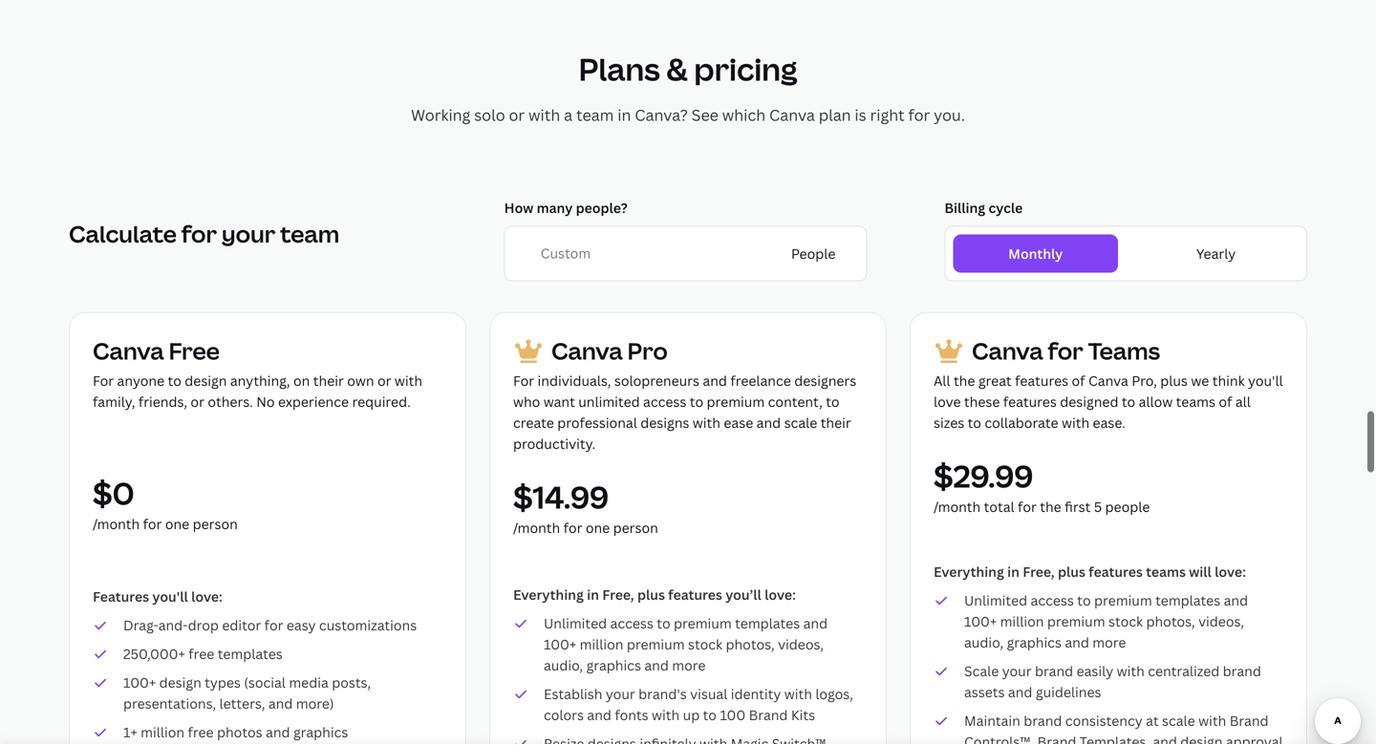 Task type: vqa. For each thing, say whether or not it's contained in the screenshot.
"#6699CC"
no



Task type: locate. For each thing, give the bounding box(es) containing it.
for
[[909, 105, 930, 125]]

pricing
[[694, 48, 798, 90]]

with
[[529, 105, 560, 125]]

you.
[[934, 105, 965, 125]]

a
[[564, 105, 573, 125]]

team
[[576, 105, 614, 125]]

working solo or with a team in canva? see which canva plan is right for you.
[[411, 105, 965, 125]]

working
[[411, 105, 471, 125]]

plans
[[579, 48, 660, 90]]

&
[[667, 48, 688, 90]]



Task type: describe. For each thing, give the bounding box(es) containing it.
plan
[[819, 105, 851, 125]]

which
[[723, 105, 766, 125]]

canva
[[770, 105, 815, 125]]

canva?
[[635, 105, 688, 125]]

see
[[692, 105, 719, 125]]

is
[[855, 105, 867, 125]]

right
[[870, 105, 905, 125]]

solo
[[474, 105, 505, 125]]

in
[[618, 105, 631, 125]]

plans & pricing
[[579, 48, 798, 90]]

or
[[509, 105, 525, 125]]



